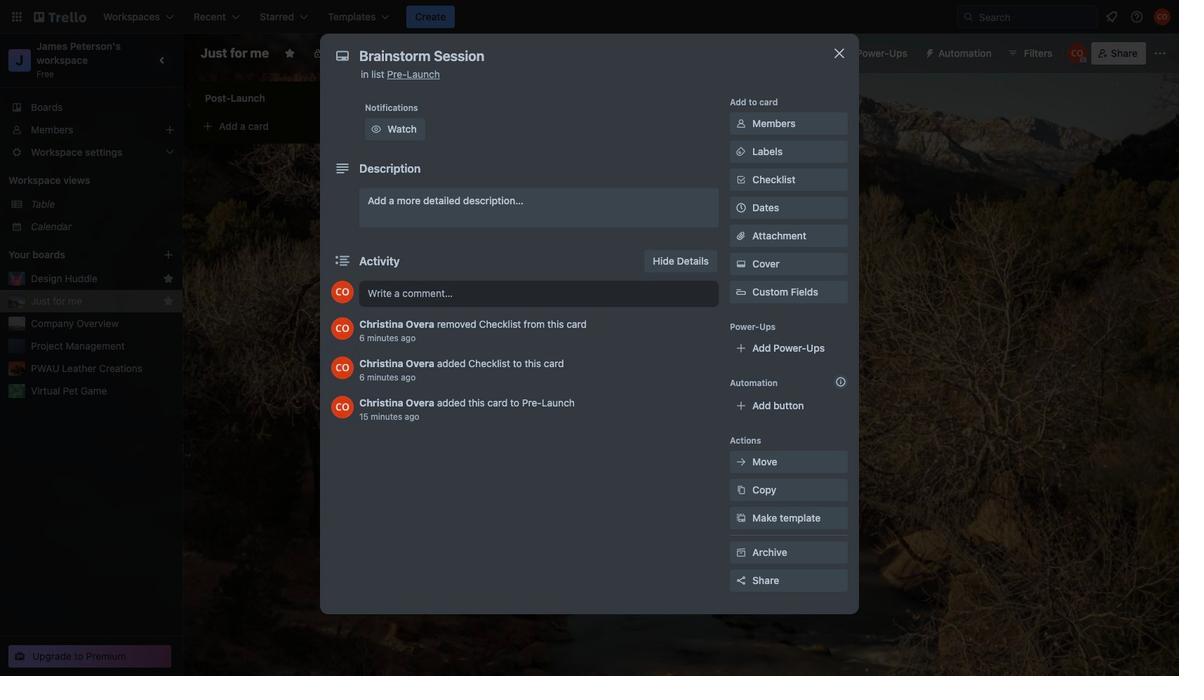 Task type: vqa. For each thing, say whether or not it's contained in the screenshot.
Board name text box
yes



Task type: locate. For each thing, give the bounding box(es) containing it.
None text field
[[352, 44, 816, 69]]

Board name text field
[[194, 42, 276, 65]]

christina overa (christinaovera) image
[[1154, 8, 1171, 25], [331, 281, 354, 303], [331, 396, 354, 418]]

sm image
[[919, 42, 939, 62], [734, 145, 748, 159], [734, 257, 748, 271], [734, 545, 748, 559]]

christina overa (christinaovera) image
[[1068, 44, 1087, 63], [331, 317, 354, 340], [331, 357, 354, 379]]

0 notifications image
[[1104, 8, 1120, 25]]

1 starred icon image from the top
[[163, 273, 174, 284]]

primary element
[[0, 0, 1179, 34]]

customize views image
[[440, 46, 454, 60]]

close dialog image
[[831, 45, 848, 62]]

1 vertical spatial christina overa (christinaovera) image
[[331, 317, 354, 340]]

0 vertical spatial starred icon image
[[163, 273, 174, 284]]

sm image
[[734, 117, 748, 131], [369, 122, 383, 136], [734, 455, 748, 469], [734, 483, 748, 497], [734, 511, 748, 525]]

1 vertical spatial starred icon image
[[163, 296, 174, 307]]

2 vertical spatial christina overa (christinaovera) image
[[331, 396, 354, 418]]

starred icon image
[[163, 273, 174, 284], [163, 296, 174, 307]]



Task type: describe. For each thing, give the bounding box(es) containing it.
star or unstar board image
[[284, 48, 296, 59]]

your boards with 6 items element
[[8, 246, 142, 263]]

create from template… image
[[359, 121, 371, 132]]

Write a comment text field
[[359, 281, 719, 306]]

Search field
[[974, 7, 1097, 27]]

2 vertical spatial christina overa (christinaovera) image
[[331, 357, 354, 379]]

show menu image
[[1153, 46, 1167, 60]]

0 vertical spatial christina overa (christinaovera) image
[[1154, 8, 1171, 25]]

1 vertical spatial christina overa (christinaovera) image
[[331, 281, 354, 303]]

open information menu image
[[1130, 10, 1144, 24]]

add board image
[[163, 249, 174, 260]]

0 vertical spatial christina overa (christinaovera) image
[[1068, 44, 1087, 63]]

2 starred icon image from the top
[[163, 296, 174, 307]]

search image
[[963, 11, 974, 22]]



